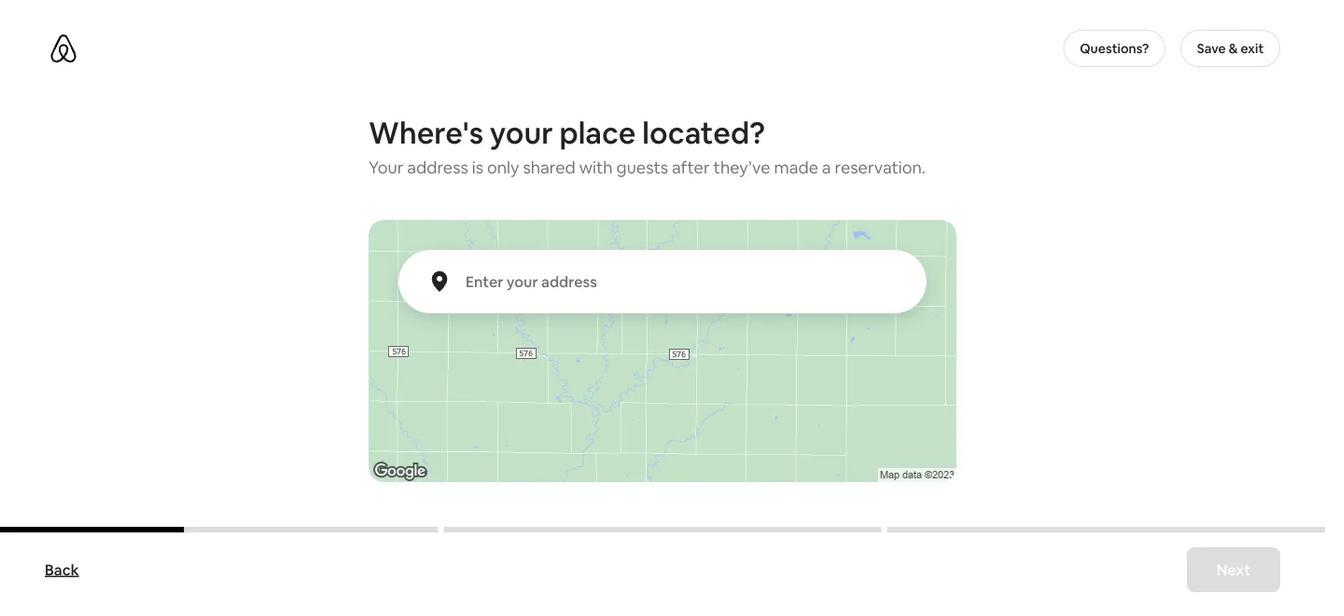 Task type: describe. For each thing, give the bounding box(es) containing it.
reservation.
[[835, 157, 926, 179]]

next button
[[1187, 548, 1281, 593]]

Enter your address text field
[[466, 273, 908, 291]]

guests
[[617, 157, 668, 179]]

questions?
[[1080, 40, 1149, 57]]

next
[[1217, 561, 1251, 580]]

where's
[[369, 113, 484, 152]]

after
[[672, 157, 710, 179]]

questions? button
[[1064, 30, 1166, 67]]

made
[[774, 157, 819, 179]]

&
[[1229, 40, 1238, 57]]

they've
[[714, 157, 771, 179]]

save
[[1197, 40, 1226, 57]]



Task type: locate. For each thing, give the bounding box(es) containing it.
your
[[369, 157, 404, 179]]

where's your place located? your address is only shared with guests after they've made a reservation.
[[369, 113, 926, 179]]

shared
[[523, 157, 576, 179]]

back
[[45, 561, 79, 580]]

your
[[490, 113, 553, 152]]

exit
[[1241, 40, 1264, 57]]

located?
[[642, 113, 765, 152]]

with
[[579, 157, 613, 179]]

address
[[407, 157, 468, 179]]

save & exit button
[[1181, 30, 1281, 67]]

a
[[822, 157, 831, 179]]

only
[[487, 157, 519, 179]]

save & exit
[[1197, 40, 1264, 57]]

back button
[[35, 552, 88, 589]]

airbnb homepage image
[[49, 34, 78, 63]]

is
[[472, 157, 484, 179]]

place
[[560, 113, 636, 152]]



Task type: vqa. For each thing, say whether or not it's contained in the screenshot.
Listing image 6
no



